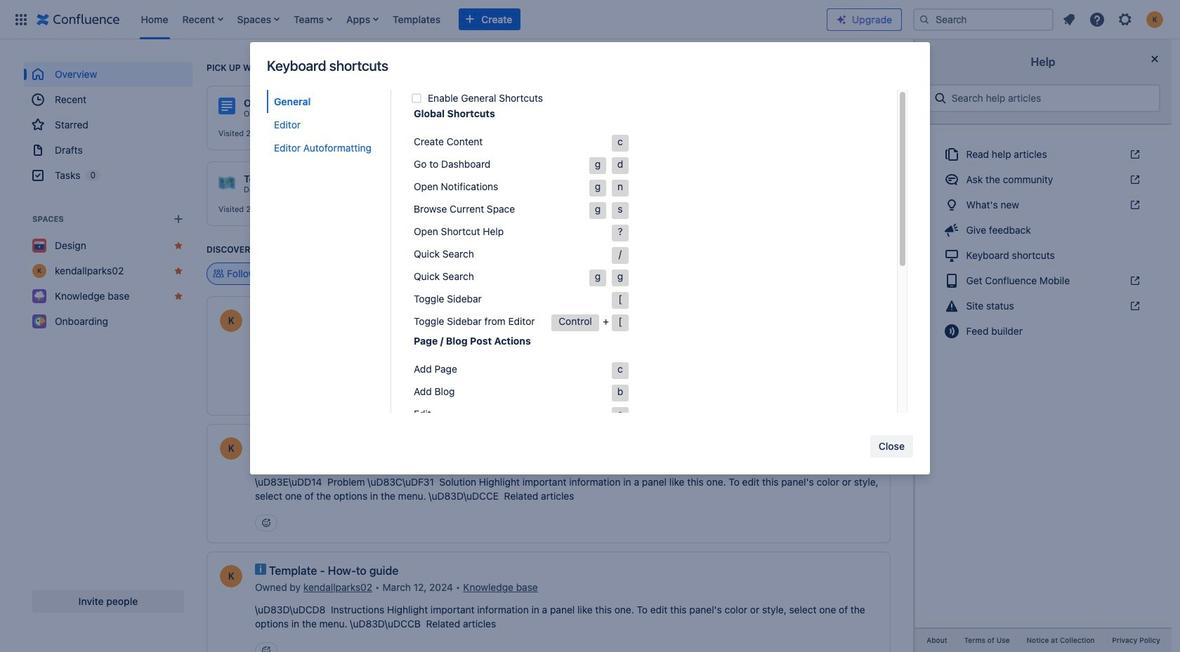 Task type: locate. For each thing, give the bounding box(es) containing it.
search image
[[919, 14, 930, 25]]

feedback icon image
[[944, 222, 961, 239]]

1 horizontal spatial list item
[[290, 0, 337, 39]]

0 horizontal spatial list item
[[178, 0, 227, 39]]

warning icon image
[[944, 298, 961, 315]]

2 shortcut icon image from the top
[[1127, 174, 1141, 185]]

tab list
[[267, 90, 391, 413]]

:information_source: image
[[255, 564, 266, 575]]

confluence image
[[37, 11, 120, 28], [37, 11, 120, 28]]

2 unstar this space image from the top
[[173, 266, 184, 277]]

3 shortcut icon image from the top
[[1127, 200, 1141, 211]]

shortcut icon image for comment icon
[[1127, 174, 1141, 185]]

list item
[[178, 0, 227, 39], [290, 0, 337, 39]]

lightbulb icon image
[[944, 197, 961, 214]]

:information_source: image
[[255, 564, 266, 575]]

None search field
[[913, 8, 1054, 31]]

4 shortcut icon image from the top
[[1127, 275, 1141, 287]]

1 shortcut icon image from the top
[[1127, 149, 1141, 160]]

unstar this space image
[[173, 240, 184, 252], [173, 266, 184, 277], [173, 291, 184, 302]]

shortcut icon image for the warning icon
[[1127, 301, 1141, 312]]

screen icon image
[[944, 247, 961, 264]]

1 unstar this space image from the top
[[173, 240, 184, 252]]

2 vertical spatial unstar this space image
[[173, 291, 184, 302]]

:athletic_shoe: image
[[450, 174, 467, 191]]

:face_with_monocle: image
[[255, 436, 266, 448], [255, 436, 266, 448]]

Search field
[[913, 8, 1054, 31]]

:notepad_spiral: image
[[450, 98, 467, 115]]

signal icon image
[[944, 323, 961, 340]]

:athletic_shoe: image
[[450, 174, 467, 191]]

banner
[[0, 0, 1180, 39]]

comment icon image
[[944, 171, 961, 188]]

list
[[134, 0, 827, 39], [1057, 7, 1172, 32]]

Search help articles field
[[948, 86, 1154, 111]]

1 horizontal spatial list
[[1057, 7, 1172, 32]]

global element
[[8, 0, 827, 39]]

:notepad_spiral: image
[[450, 98, 467, 115]]

dialog
[[250, 42, 930, 653]]

0 vertical spatial unstar this space image
[[173, 240, 184, 252]]

group
[[24, 62, 193, 188]]

1 vertical spatial unstar this space image
[[173, 266, 184, 277]]

5 shortcut icon image from the top
[[1127, 301, 1141, 312]]

shortcut icon image
[[1127, 149, 1141, 160], [1127, 174, 1141, 185], [1127, 200, 1141, 211], [1127, 275, 1141, 287], [1127, 301, 1141, 312]]



Task type: vqa. For each thing, say whether or not it's contained in the screenshot.
Your profile and preferences image
no



Task type: describe. For each thing, give the bounding box(es) containing it.
shortcut icon image for the lightbulb icon
[[1127, 200, 1141, 211]]

:map: image
[[219, 174, 235, 191]]

shortcut icon image for mobile icon
[[1127, 275, 1141, 287]]

create a space image
[[170, 211, 187, 228]]

0 horizontal spatial list
[[134, 0, 827, 39]]

1 list item from the left
[[178, 0, 227, 39]]

3 unstar this space image from the top
[[173, 291, 184, 302]]

:map: image
[[219, 174, 235, 191]]

shortcut icon image for the documents icon
[[1127, 149, 1141, 160]]

premium image
[[836, 14, 847, 25]]

2 list item from the left
[[290, 0, 337, 39]]

mobile icon image
[[944, 273, 961, 289]]

documents icon image
[[944, 146, 961, 163]]

close image
[[1147, 51, 1164, 67]]

settings icon image
[[1117, 11, 1134, 28]]



